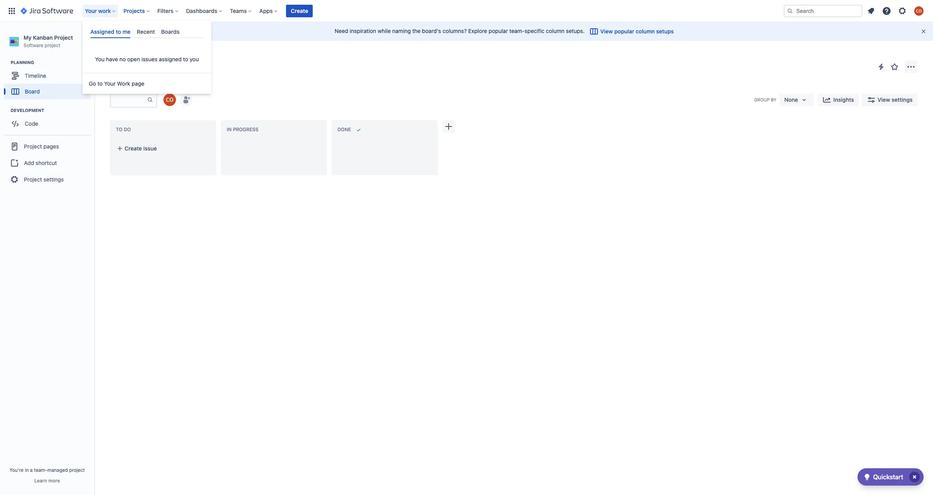 Task type: vqa. For each thing, say whether or not it's contained in the screenshot.
Premium Image on the top of the page
no



Task type: describe. For each thing, give the bounding box(es) containing it.
to do
[[116, 127, 131, 133]]

inspiration
[[350, 27, 376, 34]]

assigned
[[90, 28, 114, 35]]

board
[[132, 67, 155, 78]]

insights button
[[818, 94, 859, 106]]

1 vertical spatial project
[[69, 467, 85, 473]]

boards
[[161, 28, 180, 35]]

have
[[106, 56, 118, 63]]

help image
[[883, 6, 892, 16]]

Search field
[[784, 5, 863, 17]]

go to your work page
[[89, 80, 144, 87]]

star kan board image
[[891, 62, 900, 72]]

dashboards button
[[184, 5, 225, 17]]

me
[[123, 28, 131, 35]]

to for assigned to me
[[116, 28, 121, 35]]

quickstart button
[[858, 469, 924, 486]]

view popular column setups button
[[585, 25, 679, 38]]

add people image
[[182, 95, 191, 105]]

popular inside button
[[615, 28, 635, 35]]

while
[[378, 27, 391, 34]]

projects for "projects" link
[[110, 52, 131, 58]]

dashboards
[[186, 7, 217, 14]]

view settings button
[[863, 94, 918, 106]]

setups.
[[566, 27, 585, 34]]

create issue
[[125, 145, 157, 152]]

columns?
[[443, 27, 467, 34]]

kan
[[111, 67, 130, 78]]

to for go to your work page
[[98, 80, 103, 87]]

create button
[[286, 5, 313, 17]]

project inside 'link'
[[24, 143, 42, 150]]

learn
[[34, 478, 47, 484]]

settings for project settings
[[43, 176, 64, 183]]

to
[[116, 127, 123, 133]]

primary element
[[5, 0, 784, 22]]

done
[[338, 127, 351, 133]]

go
[[89, 80, 96, 87]]

group by
[[755, 97, 777, 102]]

kan board
[[111, 67, 155, 78]]

apps button
[[257, 5, 281, 17]]

my kanban project link
[[140, 50, 188, 60]]

search image
[[788, 8, 794, 14]]

add shortcut button
[[3, 155, 91, 171]]

my kanban project
[[140, 52, 188, 58]]

development image
[[1, 106, 11, 115]]

page
[[132, 80, 144, 87]]

timeline
[[25, 72, 46, 79]]

timeline link
[[4, 68, 90, 84]]

in
[[227, 127, 232, 133]]

none button
[[780, 94, 814, 106]]

projects button
[[121, 5, 153, 17]]

Search this board text field
[[111, 93, 147, 107]]

your profile and settings image
[[915, 6, 924, 16]]

view for view settings
[[878, 96, 891, 103]]

kanban for my kanban project
[[149, 52, 169, 58]]

0 horizontal spatial team-
[[34, 467, 47, 473]]

project inside my kanban project software project
[[45, 42, 60, 48]]

you
[[95, 56, 105, 63]]

project settings link
[[3, 171, 91, 188]]

project settings
[[24, 176, 64, 183]]

learn more button
[[34, 478, 60, 484]]

development group
[[4, 107, 94, 134]]

check image
[[863, 473, 872, 482]]

view for view popular column setups
[[601, 28, 613, 35]]

you're
[[9, 467, 24, 473]]

specific
[[525, 27, 545, 34]]

teams button
[[228, 5, 255, 17]]

need
[[335, 27, 348, 34]]

view settings
[[878, 96, 913, 103]]

board
[[25, 88, 40, 95]]

progress
[[233, 127, 259, 133]]

tab list containing assigned to me
[[87, 25, 207, 38]]

settings for view settings
[[892, 96, 913, 103]]

projects link
[[110, 50, 131, 60]]



Task type: locate. For each thing, give the bounding box(es) containing it.
appswitcher icon image
[[7, 6, 17, 16]]

project
[[45, 42, 60, 48], [69, 467, 85, 473]]

projects
[[124, 7, 145, 14], [110, 52, 131, 58]]

your
[[85, 7, 97, 14], [104, 80, 116, 87]]

no
[[120, 56, 126, 63]]

my
[[24, 34, 32, 41], [140, 52, 148, 58]]

project inside my kanban project software project
[[54, 34, 73, 41]]

0 horizontal spatial your
[[85, 7, 97, 14]]

assigned to me
[[90, 28, 131, 35]]

project right managed at the left bottom
[[69, 467, 85, 473]]

my for my kanban project
[[140, 52, 148, 58]]

0 horizontal spatial view
[[601, 28, 613, 35]]

0 horizontal spatial project
[[45, 42, 60, 48]]

projects inside dropdown button
[[124, 7, 145, 14]]

filters button
[[155, 5, 181, 17]]

add
[[24, 160, 34, 166]]

0 horizontal spatial column
[[546, 27, 565, 34]]

the
[[413, 27, 421, 34]]

your work
[[85, 7, 111, 14]]

by
[[771, 97, 777, 102]]

kanban inside my kanban project software project
[[33, 34, 53, 41]]

more image
[[907, 62, 916, 72]]

1 vertical spatial my
[[140, 52, 148, 58]]

project pages link
[[3, 138, 91, 155]]

0 vertical spatial projects
[[124, 7, 145, 14]]

your inside popup button
[[85, 7, 97, 14]]

column
[[546, 27, 565, 34], [636, 28, 655, 35]]

my inside my kanban project software project
[[24, 34, 32, 41]]

work
[[117, 80, 130, 87]]

settings inside project settings link
[[43, 176, 64, 183]]

1 horizontal spatial team-
[[510, 27, 525, 34]]

0 vertical spatial create
[[291, 7, 308, 14]]

to left the you
[[183, 56, 188, 63]]

group containing project pages
[[3, 135, 91, 191]]

projects for projects dropdown button
[[124, 7, 145, 14]]

apps
[[260, 7, 273, 14]]

0 vertical spatial settings
[[892, 96, 913, 103]]

settings down star kan board icon
[[892, 96, 913, 103]]

popular
[[489, 27, 508, 34], [615, 28, 635, 35]]

code
[[25, 120, 38, 127]]

0 vertical spatial your
[[85, 7, 97, 14]]

1 vertical spatial create
[[125, 145, 142, 152]]

work
[[98, 7, 111, 14]]

planning
[[11, 60, 34, 65]]

group
[[3, 135, 91, 191]]

issue
[[143, 145, 157, 152]]

create left issue
[[125, 145, 142, 152]]

assigned
[[159, 56, 182, 63]]

quickstart
[[874, 474, 904, 481]]

in progress
[[227, 127, 259, 133]]

create issue button
[[112, 142, 214, 156]]

projects up me
[[124, 7, 145, 14]]

christina overa image
[[164, 94, 176, 106]]

open
[[127, 56, 140, 63]]

recent
[[137, 28, 155, 35]]

insights image
[[823, 95, 833, 105]]

column inside button
[[636, 28, 655, 35]]

board link
[[4, 84, 90, 100]]

settings
[[892, 96, 913, 103], [43, 176, 64, 183]]

1 horizontal spatial create
[[291, 7, 308, 14]]

need inspiration while naming the board's columns? explore popular team-specific column setups.
[[335, 27, 585, 34]]

1 horizontal spatial project
[[69, 467, 85, 473]]

planning group
[[4, 59, 94, 102]]

automations menu button icon image
[[877, 62, 887, 71]]

your left work
[[85, 7, 97, 14]]

setups
[[657, 28, 674, 35]]

do
[[124, 127, 131, 133]]

view
[[601, 28, 613, 35], [878, 96, 891, 103]]

filters
[[158, 7, 174, 14]]

settings image
[[898, 6, 908, 16]]

dismiss quickstart image
[[909, 471, 922, 484]]

you have no open issues assigned to you
[[95, 56, 199, 63]]

kanban
[[33, 34, 53, 41], [149, 52, 169, 58]]

create column image
[[444, 122, 454, 131]]

teams
[[230, 7, 247, 14]]

development
[[11, 108, 44, 113]]

create for create issue
[[125, 145, 142, 152]]

1 horizontal spatial settings
[[892, 96, 913, 103]]

banner containing your work
[[0, 0, 934, 22]]

create
[[291, 7, 308, 14], [125, 145, 142, 152]]

1 horizontal spatial to
[[116, 28, 121, 35]]

insights
[[834, 96, 855, 103]]

view right setups.
[[601, 28, 613, 35]]

to left me
[[116, 28, 121, 35]]

view popular column setups
[[601, 28, 674, 35]]

create right apps 'dropdown button'
[[291, 7, 308, 14]]

1 horizontal spatial view
[[878, 96, 891, 103]]

my right open
[[140, 52, 148, 58]]

0 horizontal spatial settings
[[43, 176, 64, 183]]

settings inside view settings button
[[892, 96, 913, 103]]

1 horizontal spatial kanban
[[149, 52, 169, 58]]

view down automations menu button icon
[[878, 96, 891, 103]]

jira software image
[[20, 6, 73, 16], [20, 6, 73, 16]]

1 horizontal spatial column
[[636, 28, 655, 35]]

in
[[25, 467, 29, 473]]

settings down the add shortcut button
[[43, 176, 64, 183]]

2 vertical spatial to
[[98, 80, 103, 87]]

issues
[[142, 56, 158, 63]]

1 vertical spatial view
[[878, 96, 891, 103]]

0 vertical spatial kanban
[[33, 34, 53, 41]]

team-
[[510, 27, 525, 34], [34, 467, 47, 473]]

0 vertical spatial project
[[45, 42, 60, 48]]

my for my kanban project software project
[[24, 34, 32, 41]]

create inside button
[[291, 7, 308, 14]]

pages
[[43, 143, 59, 150]]

0 horizontal spatial kanban
[[33, 34, 53, 41]]

0 vertical spatial to
[[116, 28, 121, 35]]

planning image
[[1, 58, 11, 67]]

dismiss image
[[921, 28, 928, 35]]

my kanban project software project
[[24, 34, 73, 48]]

naming
[[393, 27, 411, 34]]

project pages
[[24, 143, 59, 150]]

0 vertical spatial team-
[[510, 27, 525, 34]]

0 horizontal spatial to
[[98, 80, 103, 87]]

banner
[[0, 0, 934, 22]]

1 vertical spatial team-
[[34, 467, 47, 473]]

notifications image
[[867, 6, 876, 16]]

0 horizontal spatial my
[[24, 34, 32, 41]]

my up software
[[24, 34, 32, 41]]

to
[[116, 28, 121, 35], [183, 56, 188, 63], [98, 80, 103, 87]]

1 vertical spatial projects
[[110, 52, 131, 58]]

you
[[190, 56, 199, 63]]

kanban for my kanban project software project
[[33, 34, 53, 41]]

1 vertical spatial kanban
[[149, 52, 169, 58]]

learn more
[[34, 478, 60, 484]]

1 vertical spatial settings
[[43, 176, 64, 183]]

1 vertical spatial to
[[183, 56, 188, 63]]

group
[[755, 97, 770, 102]]

create inside button
[[125, 145, 142, 152]]

add shortcut
[[24, 160, 57, 166]]

projects up kan
[[110, 52, 131, 58]]

0 horizontal spatial create
[[125, 145, 142, 152]]

tab list
[[87, 25, 207, 38]]

0 vertical spatial my
[[24, 34, 32, 41]]

1 horizontal spatial my
[[140, 52, 148, 58]]

code link
[[4, 116, 90, 132]]

1 horizontal spatial popular
[[615, 28, 635, 35]]

to right go
[[98, 80, 103, 87]]

column left setups
[[636, 28, 655, 35]]

your left work in the left top of the page
[[104, 80, 116, 87]]

column left setups.
[[546, 27, 565, 34]]

2 horizontal spatial to
[[183, 56, 188, 63]]

your work button
[[83, 5, 119, 17]]

project right software
[[45, 42, 60, 48]]

you're in a team-managed project
[[9, 467, 85, 473]]

a
[[30, 467, 33, 473]]

more
[[48, 478, 60, 484]]

0 horizontal spatial popular
[[489, 27, 508, 34]]

create for create
[[291, 7, 308, 14]]

managed
[[47, 467, 68, 473]]

software
[[24, 42, 43, 48]]

1 vertical spatial your
[[104, 80, 116, 87]]

explore
[[469, 27, 488, 34]]

0 vertical spatial view
[[601, 28, 613, 35]]

shortcut
[[36, 160, 57, 166]]

board's
[[422, 27, 441, 34]]

none
[[785, 96, 799, 103]]

go to your work page link
[[83, 76, 212, 92]]

1 horizontal spatial your
[[104, 80, 116, 87]]



